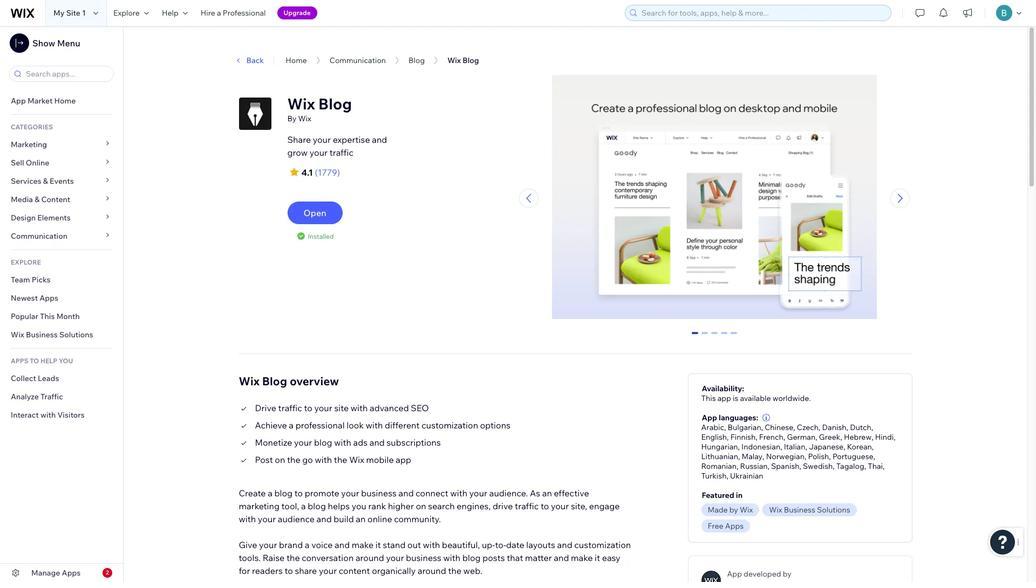 Task type: describe. For each thing, give the bounding box(es) containing it.
sell
[[11, 158, 24, 168]]

wix down the 'in'
[[740, 505, 753, 515]]

options
[[480, 420, 510, 431]]

wix blog by wix
[[287, 94, 352, 124]]

developed by wix image
[[701, 571, 721, 583]]

a left the voice
[[305, 540, 309, 551]]

go
[[302, 455, 313, 465]]

bulgarian
[[728, 423, 761, 433]]

ads
[[353, 437, 368, 448]]

wix right made by wix link
[[769, 505, 782, 515]]

0 vertical spatial wix business solutions link
[[0, 326, 123, 344]]

spanish
[[771, 462, 799, 471]]

to-
[[495, 540, 506, 551]]

voice
[[311, 540, 333, 551]]

professional
[[296, 420, 345, 431]]

0 horizontal spatial app
[[396, 455, 411, 465]]

sell online
[[11, 158, 49, 168]]

blog up tool, at the left bottom of the page
[[274, 488, 293, 499]]

0 vertical spatial on
[[275, 455, 285, 465]]

month
[[56, 312, 80, 322]]

italian
[[784, 442, 805, 452]]

content
[[339, 566, 370, 577]]

professional
[[223, 8, 266, 18]]

to up tool, at the left bottom of the page
[[294, 488, 303, 499]]

post on the go with the wix mobile app
[[255, 455, 411, 465]]

0 horizontal spatial customization
[[422, 420, 478, 431]]

grow
[[287, 147, 308, 158]]

with right go
[[315, 455, 332, 465]]

posts
[[482, 553, 505, 564]]

audience.
[[489, 488, 528, 499]]

mobile
[[366, 455, 394, 465]]

1 vertical spatial traffic
[[278, 403, 302, 414]]

communication link inside sidebar element
[[0, 227, 123, 246]]

drive
[[493, 501, 513, 512]]

customization inside "create a blog to promote your business and connect with your audience. as an effective marketing tool, a blog helps you rank higher on search engines, drive traffic to your site, engage with your audience and build an online community. give your brand a voice and make it stand out with beautiful, up-to-date layouts and customization tools. raise the conversation around your business with blog posts that matter and make it easy for readers to share your content organically around the web."
[[574, 540, 631, 551]]

1 horizontal spatial solutions
[[817, 505, 850, 515]]

your up raise
[[259, 540, 277, 551]]

and down helps
[[317, 514, 332, 525]]

hungarian
[[701, 442, 738, 452]]

layouts
[[526, 540, 555, 551]]

collect leads link
[[0, 370, 123, 388]]

2 inside sidebar element
[[106, 570, 109, 577]]

with down the marketing
[[239, 514, 256, 525]]

look
[[347, 420, 364, 431]]

subscriptions
[[387, 437, 441, 448]]

made
[[708, 505, 728, 515]]

team
[[11, 275, 30, 285]]

helps
[[328, 501, 350, 512]]

online
[[367, 514, 392, 525]]

show menu
[[32, 38, 80, 49]]

with up engines,
[[450, 488, 467, 499]]

and inside share your expertise and grow your traffic
[[372, 134, 387, 145]]

conversation
[[302, 553, 354, 564]]

with left ads
[[334, 437, 351, 448]]

and right the matter
[[554, 553, 569, 564]]

your down stand
[[386, 553, 404, 564]]

blog down professional
[[314, 437, 332, 448]]

visitors
[[57, 411, 85, 420]]

design elements
[[11, 213, 71, 223]]

apps for free apps
[[725, 522, 744, 531]]

wix blog preview 0 image
[[552, 75, 877, 322]]

newest apps link
[[0, 289, 123, 308]]

open
[[304, 208, 326, 219]]

developed
[[744, 570, 781, 579]]

marketing
[[11, 140, 47, 149]]

post
[[255, 455, 273, 465]]

popular
[[11, 312, 38, 322]]

your up engines,
[[469, 488, 487, 499]]

german
[[787, 433, 815, 442]]

0 vertical spatial home
[[286, 56, 307, 65]]

free
[[708, 522, 723, 531]]

traffic inside share your expertise and grow your traffic
[[330, 147, 353, 158]]

business inside sidebar element
[[26, 330, 58, 340]]

on inside "create a blog to promote your business and connect with your audience. as an effective marketing tool, a blog helps you rank higher on search engines, drive traffic to your site, engage with your audience and build an online community. give your brand a voice and make it stand out with beautiful, up-to-date layouts and customization tools. raise the conversation around your business with blog posts that matter and make it easy for readers to share your content organically around the web."
[[416, 501, 426, 512]]

4.1
[[301, 167, 313, 178]]

wix blog overview
[[239, 374, 339, 388]]

0 vertical spatial 2
[[712, 332, 717, 342]]

with down beautiful, at the bottom left
[[443, 553, 460, 564]]

japanese
[[809, 442, 844, 452]]

app inside availability: this app is available worldwide.
[[718, 394, 731, 403]]

help
[[40, 357, 57, 365]]

app for app languages:
[[702, 413, 717, 423]]

arabic , bulgarian , chinese , czech , danish , dutch , english , finnish , french , german , greek , hebrew , hindi , hungarian , indonesian , italian , japanese , korean , lithuanian , malay , norwegian , polish , portuguese , romanian , russian , spanish , swedish , tagalog , thai , turkish , ukrainian
[[701, 423, 897, 481]]

hebrew
[[844, 433, 872, 442]]

sell online link
[[0, 154, 123, 172]]

0 vertical spatial an
[[542, 488, 552, 499]]

open button
[[287, 202, 342, 224]]

achieve
[[255, 420, 287, 431]]

easy
[[602, 553, 620, 564]]

languages:
[[719, 413, 758, 423]]

malay
[[742, 452, 763, 462]]

czech
[[797, 423, 819, 433]]

the down brand
[[286, 553, 300, 564]]

engines,
[[457, 501, 491, 512]]

1779
[[318, 167, 337, 178]]

site
[[334, 403, 349, 414]]

your up go
[[294, 437, 312, 448]]

app for app market home
[[11, 96, 26, 106]]

and up "higher"
[[399, 488, 414, 499]]

danish
[[822, 423, 846, 433]]

by inside made by wix link
[[729, 505, 738, 515]]

traffic inside "create a blog to promote your business and connect with your audience. as an effective marketing tool, a blog helps you rank higher on search engines, drive traffic to your site, engage with your audience and build an online community. give your brand a voice and make it stand out with beautiful, up-to-date layouts and customization tools. raise the conversation around your business with blog posts that matter and make it easy for readers to share your content organically around the web."
[[515, 501, 539, 512]]

wix blog button
[[442, 52, 484, 69]]

interact with visitors
[[11, 411, 85, 420]]

sidebar element
[[0, 26, 124, 583]]

0 vertical spatial it
[[375, 540, 381, 551]]

wix blog logo image
[[239, 98, 271, 130]]

free apps
[[708, 522, 744, 531]]

available
[[740, 394, 771, 403]]

romanian
[[701, 462, 737, 471]]

blog for wix blog
[[463, 56, 479, 65]]

Search for tools, apps, help & more... field
[[638, 5, 888, 21]]

search
[[428, 501, 455, 512]]

a right tool, at the left bottom of the page
[[301, 501, 306, 512]]

thai
[[868, 462, 883, 471]]

a for professional
[[217, 8, 221, 18]]

0 vertical spatial make
[[352, 540, 374, 551]]

with right out
[[423, 540, 440, 551]]

wix business solutions for right wix business solutions link
[[769, 505, 850, 515]]

by
[[287, 114, 296, 124]]

design
[[11, 213, 36, 223]]

wix up by
[[287, 94, 315, 113]]

wix inside sidebar element
[[11, 330, 24, 340]]

share
[[295, 566, 317, 577]]

overview
[[290, 374, 339, 388]]

monetize your blog with ads and subscriptions
[[255, 437, 441, 448]]

a for professional
[[289, 420, 294, 431]]

menu
[[57, 38, 80, 49]]

1 vertical spatial an
[[356, 514, 366, 525]]

russian
[[740, 462, 768, 471]]

blog down promote
[[308, 501, 326, 512]]

home link
[[286, 56, 307, 65]]

to up professional
[[304, 403, 312, 414]]

norwegian
[[766, 452, 804, 462]]

tools.
[[239, 553, 261, 564]]

Search apps... field
[[23, 66, 110, 81]]

and right the layouts
[[557, 540, 572, 551]]

blog for wix blog by wix
[[318, 94, 352, 113]]

a for blog
[[268, 488, 272, 499]]

services
[[11, 176, 41, 186]]

to
[[30, 357, 39, 365]]

your up 4.1 ( 1779 )
[[310, 147, 328, 158]]



Task type: vqa. For each thing, say whether or not it's contained in the screenshot.
the topmost App
yes



Task type: locate. For each thing, give the bounding box(es) containing it.
with right look
[[366, 420, 383, 431]]

wix business solutions inside sidebar element
[[11, 330, 93, 340]]

1 vertical spatial solutions
[[817, 505, 850, 515]]

1 vertical spatial apps
[[725, 522, 744, 531]]

interact with visitors link
[[0, 406, 123, 425]]

0 vertical spatial app
[[718, 394, 731, 403]]

with down traffic
[[40, 411, 56, 420]]

0 horizontal spatial business
[[26, 330, 58, 340]]

0 vertical spatial around
[[356, 553, 384, 564]]

make left the easy at the bottom of page
[[571, 553, 593, 564]]

organically
[[372, 566, 416, 577]]

1 vertical spatial app
[[702, 413, 717, 423]]

wix inside button
[[447, 56, 461, 65]]

2 vertical spatial app
[[727, 570, 742, 579]]

your down effective
[[551, 501, 569, 512]]

leads
[[38, 374, 59, 384]]

home
[[286, 56, 307, 65], [54, 96, 76, 106]]

0 vertical spatial communication link
[[330, 56, 386, 65]]

readers
[[252, 566, 283, 577]]

expertise
[[333, 134, 370, 145]]

0 vertical spatial apps
[[40, 294, 58, 303]]

solutions down swedish
[[817, 505, 850, 515]]

this for popular
[[40, 312, 55, 322]]

wix business solutions for topmost wix business solutions link
[[11, 330, 93, 340]]

app left is
[[718, 394, 731, 403]]

effective
[[554, 488, 589, 499]]

1 horizontal spatial &
[[43, 176, 48, 186]]

availability: this app is available worldwide.
[[701, 384, 811, 403]]

1 right 0
[[703, 332, 707, 342]]

newest apps
[[11, 294, 58, 303]]

and right expertise on the top
[[372, 134, 387, 145]]

0 vertical spatial communication
[[330, 56, 386, 65]]

business down popular this month
[[26, 330, 58, 340]]

1 vertical spatial business
[[784, 505, 815, 515]]

date
[[506, 540, 524, 551]]

to left site,
[[541, 501, 549, 512]]

wix right by
[[298, 114, 311, 124]]

app for app developed by
[[727, 570, 742, 579]]

made by wix link
[[701, 504, 763, 517]]

apps up popular this month
[[40, 294, 58, 303]]

1 vertical spatial customization
[[574, 540, 631, 551]]

0 horizontal spatial &
[[35, 195, 40, 205]]

with inside sidebar element
[[40, 411, 56, 420]]

0 vertical spatial solutions
[[59, 330, 93, 340]]

0
[[693, 332, 697, 342]]

business down spanish
[[784, 505, 815, 515]]

0 horizontal spatial an
[[356, 514, 366, 525]]

create
[[239, 488, 266, 499]]

app left market
[[11, 96, 26, 106]]

market
[[27, 96, 53, 106]]

1 vertical spatial wix business solutions link
[[763, 504, 860, 517]]

0 vertical spatial traffic
[[330, 147, 353, 158]]

app up english
[[702, 413, 717, 423]]

team picks
[[11, 275, 51, 285]]

4
[[732, 332, 736, 342]]

1 horizontal spatial home
[[286, 56, 307, 65]]

and right ads
[[369, 437, 385, 448]]

blog link
[[409, 56, 425, 65]]

customization up the easy at the bottom of page
[[574, 540, 631, 551]]

and up the conversation
[[335, 540, 350, 551]]

app right the developed by wix icon
[[727, 570, 742, 579]]

solutions inside sidebar element
[[59, 330, 93, 340]]

1 horizontal spatial traffic
[[330, 147, 353, 158]]

1 horizontal spatial an
[[542, 488, 552, 499]]

by down the 'in'
[[729, 505, 738, 515]]

wix business solutions link down swedish
[[763, 504, 860, 517]]

apps for newest apps
[[40, 294, 58, 303]]

0 horizontal spatial 2
[[106, 570, 109, 577]]

app languages:
[[702, 413, 758, 423]]

communication inside sidebar element
[[11, 231, 69, 241]]

2 vertical spatial apps
[[62, 569, 81, 578]]

you
[[59, 357, 73, 365]]

app market home
[[11, 96, 76, 106]]

customization down seo at the left bottom of the page
[[422, 420, 478, 431]]

1 vertical spatial wix business solutions
[[769, 505, 850, 515]]

0 horizontal spatial home
[[54, 96, 76, 106]]

1 horizontal spatial this
[[701, 394, 716, 403]]

explore
[[11, 258, 41, 267]]

1 right site
[[82, 8, 86, 18]]

1 horizontal spatial business
[[406, 553, 441, 564]]

1 horizontal spatial app
[[718, 394, 731, 403]]

availability:
[[702, 384, 744, 394]]

drive
[[255, 403, 276, 414]]

a right hire
[[217, 8, 221, 18]]

1 vertical spatial on
[[416, 501, 426, 512]]

swedish
[[803, 462, 833, 471]]

3
[[722, 332, 726, 342]]

& for events
[[43, 176, 48, 186]]

your up professional
[[314, 403, 332, 414]]

app inside sidebar element
[[11, 96, 26, 106]]

1
[[82, 8, 86, 18], [703, 332, 707, 342]]

1 horizontal spatial app
[[702, 413, 717, 423]]

wix business solutions down swedish
[[769, 505, 850, 515]]

audience
[[278, 514, 315, 525]]

the left the web.
[[448, 566, 461, 577]]

0 horizontal spatial traffic
[[278, 403, 302, 414]]

elements
[[37, 213, 71, 223]]

& right media
[[35, 195, 40, 205]]

upgrade
[[284, 9, 311, 17]]

0 vertical spatial business
[[361, 488, 397, 499]]

a right achieve at bottom
[[289, 420, 294, 431]]

my
[[53, 8, 64, 18]]

0 vertical spatial 1
[[82, 8, 86, 18]]

2 horizontal spatial app
[[727, 570, 742, 579]]

1 horizontal spatial business
[[784, 505, 815, 515]]

this inside sidebar element
[[40, 312, 55, 322]]

0 horizontal spatial wix business solutions
[[11, 330, 93, 340]]

1 horizontal spatial wix business solutions
[[769, 505, 850, 515]]

wix business solutions down popular this month
[[11, 330, 93, 340]]

indonesian
[[741, 442, 780, 452]]

site,
[[571, 501, 587, 512]]

traffic down as
[[515, 501, 539, 512]]

1 horizontal spatial on
[[416, 501, 426, 512]]

2 right manage apps
[[106, 570, 109, 577]]

apps right manage
[[62, 569, 81, 578]]

finnish
[[730, 433, 756, 442]]

0 horizontal spatial wix business solutions link
[[0, 326, 123, 344]]

0 vertical spatial app
[[11, 96, 26, 106]]

,
[[724, 423, 726, 433], [761, 423, 763, 433], [793, 423, 795, 433], [819, 423, 820, 433], [846, 423, 848, 433], [871, 423, 873, 433], [727, 433, 729, 442], [756, 433, 757, 442], [783, 433, 785, 442], [815, 433, 817, 442], [840, 433, 842, 442], [872, 433, 873, 442], [894, 433, 896, 442], [738, 442, 740, 452], [780, 442, 782, 452], [805, 442, 807, 452], [844, 442, 845, 452], [872, 442, 874, 452], [738, 452, 740, 462], [763, 452, 764, 462], [804, 452, 806, 462], [829, 452, 831, 462], [873, 452, 875, 462], [737, 462, 738, 471], [768, 462, 769, 471], [799, 462, 801, 471], [833, 462, 835, 471], [864, 462, 866, 471], [883, 462, 885, 471], [727, 471, 728, 481]]

your down the marketing
[[258, 514, 276, 525]]

your down the conversation
[[319, 566, 337, 577]]

an down you
[[356, 514, 366, 525]]

1 horizontal spatial 1
[[703, 332, 707, 342]]

1 horizontal spatial apps
[[62, 569, 81, 578]]

around down out
[[418, 566, 446, 577]]

app
[[11, 96, 26, 106], [702, 413, 717, 423], [727, 570, 742, 579]]

0 horizontal spatial by
[[729, 505, 738, 515]]

it left the easy at the bottom of page
[[595, 553, 600, 564]]

on right post
[[275, 455, 285, 465]]

matter
[[525, 553, 552, 564]]

wix business solutions link down month in the bottom of the page
[[0, 326, 123, 344]]

1 vertical spatial &
[[35, 195, 40, 205]]

blog inside wix blog by wix
[[318, 94, 352, 113]]

on up community.
[[416, 501, 426, 512]]

home inside sidebar element
[[54, 96, 76, 106]]

upgrade button
[[277, 6, 317, 19]]

lithuanian
[[701, 452, 738, 462]]

2 left the 3
[[712, 332, 717, 342]]

by right developed
[[783, 570, 791, 579]]

this for availability:
[[701, 394, 716, 403]]

back
[[246, 56, 264, 65]]

0 horizontal spatial make
[[352, 540, 374, 551]]

communication
[[330, 56, 386, 65], [11, 231, 69, 241]]

made by wix
[[708, 505, 753, 515]]

the down monetize your blog with ads and subscriptions
[[334, 455, 347, 465]]

1 vertical spatial 2
[[106, 570, 109, 577]]

solutions down month in the bottom of the page
[[59, 330, 93, 340]]

0 horizontal spatial communication link
[[0, 227, 123, 246]]

popular this month link
[[0, 308, 123, 326]]

raise
[[263, 553, 285, 564]]

0 horizontal spatial communication
[[11, 231, 69, 241]]

1 vertical spatial by
[[783, 570, 791, 579]]

0 vertical spatial &
[[43, 176, 48, 186]]

2 vertical spatial traffic
[[515, 501, 539, 512]]

0 vertical spatial customization
[[422, 420, 478, 431]]

1 vertical spatial 1
[[703, 332, 707, 342]]

up-
[[482, 540, 495, 551]]

seo
[[411, 403, 429, 414]]

1 horizontal spatial by
[[783, 570, 791, 579]]

share
[[287, 134, 311, 145]]

out
[[407, 540, 421, 551]]

0 horizontal spatial app
[[11, 96, 26, 106]]

apps for manage apps
[[62, 569, 81, 578]]

a up the marketing
[[268, 488, 272, 499]]

2 horizontal spatial traffic
[[515, 501, 539, 512]]

business up rank
[[361, 488, 397, 499]]

0 vertical spatial by
[[729, 505, 738, 515]]

customization
[[422, 420, 478, 431], [574, 540, 631, 551]]

0 vertical spatial business
[[26, 330, 58, 340]]

app
[[718, 394, 731, 403], [396, 455, 411, 465]]

an right as
[[542, 488, 552, 499]]

1 horizontal spatial customization
[[574, 540, 631, 551]]

home right back
[[286, 56, 307, 65]]

0 horizontal spatial business
[[361, 488, 397, 499]]

help button
[[155, 0, 194, 26]]

blog inside button
[[463, 56, 479, 65]]

your right share
[[313, 134, 331, 145]]

wix up drive
[[239, 374, 260, 388]]

apps down made by wix link
[[725, 522, 744, 531]]

traffic down expertise on the top
[[330, 147, 353, 158]]

apps
[[40, 294, 58, 303], [725, 522, 744, 531], [62, 569, 81, 578]]

0 horizontal spatial this
[[40, 312, 55, 322]]

1 vertical spatial business
[[406, 553, 441, 564]]

with right site
[[351, 403, 368, 414]]

your up you
[[341, 488, 359, 499]]

1 vertical spatial it
[[595, 553, 600, 564]]

business down out
[[406, 553, 441, 564]]

this inside availability: this app is available worldwide.
[[701, 394, 716, 403]]

make up content
[[352, 540, 374, 551]]

ukrainian
[[730, 471, 763, 481]]

wix right blog link
[[447, 56, 461, 65]]

home right market
[[54, 96, 76, 106]]

the left go
[[287, 455, 300, 465]]

)
[[337, 167, 340, 178]]

blog for wix blog overview
[[262, 374, 287, 388]]

it left stand
[[375, 540, 381, 551]]

1 horizontal spatial wix business solutions link
[[763, 504, 860, 517]]

services & events link
[[0, 172, 123, 190]]

korean
[[847, 442, 872, 452]]

traffic
[[41, 392, 63, 402]]

wix
[[447, 56, 461, 65], [287, 94, 315, 113], [298, 114, 311, 124], [11, 330, 24, 340], [239, 374, 260, 388], [349, 455, 364, 465], [740, 505, 753, 515], [769, 505, 782, 515]]

in
[[736, 491, 743, 501]]

0 horizontal spatial solutions
[[59, 330, 93, 340]]

rank
[[368, 501, 386, 512]]

0 vertical spatial wix business solutions
[[11, 330, 93, 340]]

0 horizontal spatial 1
[[82, 8, 86, 18]]

0 1 2 3 4
[[693, 332, 736, 342]]

traffic right drive
[[278, 403, 302, 414]]

1 horizontal spatial it
[[595, 553, 600, 564]]

around up content
[[356, 553, 384, 564]]

wix down popular
[[11, 330, 24, 340]]

different
[[385, 420, 420, 431]]

show
[[32, 38, 55, 49]]

2 horizontal spatial apps
[[725, 522, 744, 531]]

0 vertical spatial this
[[40, 312, 55, 322]]

to left share
[[285, 566, 293, 577]]

create a blog to promote your business and connect with your audience. as an effective marketing tool, a blog helps you rank higher on search engines, drive traffic to your site, engage with your audience and build an online community. give your brand a voice and make it stand out with beautiful, up-to-date layouts and customization tools. raise the conversation around your business with blog posts that matter and make it easy for readers to share your content organically around the web.
[[239, 488, 631, 577]]

1 vertical spatial make
[[571, 553, 593, 564]]

media & content link
[[0, 190, 123, 209]]

1 horizontal spatial around
[[418, 566, 446, 577]]

1 horizontal spatial make
[[571, 553, 593, 564]]

1 vertical spatial communication
[[11, 231, 69, 241]]

engage
[[589, 501, 620, 512]]

this left is
[[701, 394, 716, 403]]

& for content
[[35, 195, 40, 205]]

by
[[729, 505, 738, 515], [783, 570, 791, 579]]

1 vertical spatial communication link
[[0, 227, 123, 246]]

drive traffic to your site with advanced seo
[[255, 403, 429, 414]]

1 horizontal spatial communication
[[330, 56, 386, 65]]

manage apps
[[31, 569, 81, 578]]

1 vertical spatial home
[[54, 96, 76, 106]]

0 horizontal spatial around
[[356, 553, 384, 564]]

0 horizontal spatial it
[[375, 540, 381, 551]]

your
[[313, 134, 331, 145], [310, 147, 328, 158], [314, 403, 332, 414], [294, 437, 312, 448], [341, 488, 359, 499], [469, 488, 487, 499], [551, 501, 569, 512], [258, 514, 276, 525], [259, 540, 277, 551], [386, 553, 404, 564], [319, 566, 337, 577]]

that
[[507, 553, 523, 564]]

this left month in the bottom of the page
[[40, 312, 55, 322]]

wix down ads
[[349, 455, 364, 465]]

0 horizontal spatial on
[[275, 455, 285, 465]]

1 vertical spatial app
[[396, 455, 411, 465]]

and
[[372, 134, 387, 145], [369, 437, 385, 448], [399, 488, 414, 499], [317, 514, 332, 525], [335, 540, 350, 551], [557, 540, 572, 551], [554, 553, 569, 564]]

1 horizontal spatial communication link
[[330, 56, 386, 65]]

4.1 ( 1779 )
[[301, 167, 340, 178]]

english
[[701, 433, 727, 442]]

1 horizontal spatial 2
[[712, 332, 717, 342]]

free apps link
[[701, 520, 753, 533]]

app down the subscriptions
[[396, 455, 411, 465]]

1 vertical spatial around
[[418, 566, 446, 577]]

web.
[[463, 566, 482, 577]]

0 horizontal spatial apps
[[40, 294, 58, 303]]

installed
[[308, 232, 334, 240]]

higher
[[388, 501, 414, 512]]

blog up the web.
[[462, 553, 481, 564]]

business
[[26, 330, 58, 340], [784, 505, 815, 515]]

is
[[733, 394, 738, 403]]

1 vertical spatial this
[[701, 394, 716, 403]]

& left events
[[43, 176, 48, 186]]



